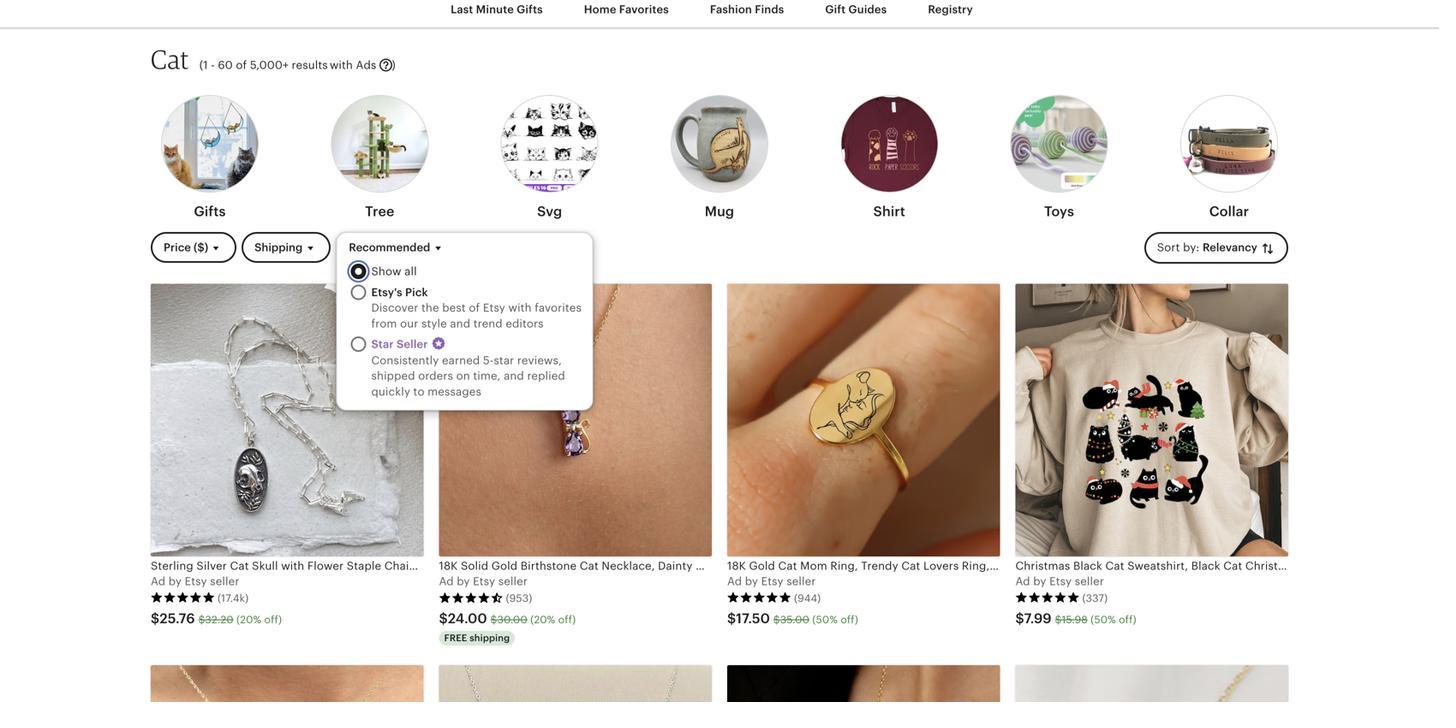 Task type: vqa. For each thing, say whether or not it's contained in the screenshot.
$ within $ 17.50 $ 35.00 (50% off)
yes



Task type: locate. For each thing, give the bounding box(es) containing it.
a d b y etsy seller up "(944)"
[[728, 576, 816, 588]]

$ right the 25.76
[[198, 614, 205, 626]]

15.98
[[1062, 614, 1088, 626]]

and down best
[[450, 318, 470, 330]]

star seller link
[[371, 336, 446, 353]]

0 horizontal spatial and
[[450, 318, 470, 330]]

off) right the 35.00 on the bottom right
[[841, 614, 859, 626]]

recommended
[[349, 241, 430, 254]]

a d b y etsy seller up the 25.76
[[151, 576, 240, 588]]

etsy up the 25.76
[[185, 576, 207, 588]]

favorites
[[619, 3, 669, 16]]

svg
[[537, 204, 562, 220]]

17.50
[[736, 611, 770, 627]]

1 (50% from the left
[[813, 614, 838, 626]]

d for 7.99
[[1023, 576, 1031, 588]]

2 horizontal spatial 5 out of 5 stars image
[[1016, 592, 1080, 604]]

off) inside $ 25.76 $ 32.20 (20% off)
[[264, 614, 282, 626]]

etsy's
[[371, 286, 402, 299]]

menu bar containing last minute gifts
[[120, 0, 1320, 29]]

4 off) from the left
[[1119, 614, 1137, 626]]

$ left 32.20
[[151, 611, 160, 627]]

(
[[199, 59, 203, 72]]

off) right 32.20
[[264, 614, 282, 626]]

$ right 17.50
[[774, 614, 780, 626]]

y up 4.5 out of 5 stars image
[[464, 576, 470, 588]]

collar
[[1210, 204, 1250, 220]]

etsy
[[483, 302, 505, 315], [185, 576, 207, 588], [473, 576, 496, 588], [762, 576, 784, 588], [1050, 576, 1072, 588]]

b up the 25.76
[[169, 576, 176, 588]]

gifts
[[517, 3, 543, 16], [194, 204, 226, 220]]

seller up (17.4k)
[[210, 576, 240, 588]]

a up 4.5 out of 5 stars image
[[439, 576, 447, 588]]

1 horizontal spatial 5 out of 5 stars image
[[728, 592, 792, 604]]

and
[[450, 318, 470, 330], [504, 370, 524, 383]]

gifts right minute
[[517, 3, 543, 16]]

etsy for 24.00
[[473, 576, 496, 588]]

1 horizontal spatial (50%
[[1091, 614, 1117, 626]]

sort by: relevancy
[[1158, 241, 1261, 254]]

gift guides
[[826, 3, 887, 16]]

b for 17.50
[[745, 576, 753, 588]]

and inside consistently earned 5-star reviews, shipped orders on time, and replied quickly to messages
[[504, 370, 524, 383]]

etsy up 4.5 out of 5 stars image
[[473, 576, 496, 588]]

paw print name necklace, personalized tiny dog paw necklace, minimalist paw necklace, animal necklace, pet necklace, christmas gift image
[[728, 666, 1001, 703]]

off) inside $ 24.00 $ 30.00 (20% off) free shipping
[[558, 614, 576, 626]]

style
[[421, 318, 447, 330]]

32.20
[[205, 614, 234, 626]]

(50% inside the $ 7.99 $ 15.98 (50% off)
[[1091, 614, 1117, 626]]

free
[[444, 633, 467, 644]]

5 out of 5 stars image up the 25.76
[[151, 592, 215, 604]]

off) right 30.00
[[558, 614, 576, 626]]

seller
[[210, 576, 240, 588], [499, 576, 528, 588], [787, 576, 816, 588], [1075, 576, 1105, 588]]

a up the $ 7.99 $ 15.98 (50% off)
[[1016, 576, 1024, 588]]

of
[[236, 59, 247, 72], [469, 302, 480, 315]]

2 a d b y etsy seller from the left
[[439, 576, 528, 588]]

with ads
[[330, 59, 377, 72]]

option group
[[351, 264, 586, 400]]

off) inside $ 17.50 $ 35.00 (50% off)
[[841, 614, 859, 626]]

(20% inside $ 25.76 $ 32.20 (20% off)
[[237, 614, 262, 626]]

2 a from the left
[[439, 576, 447, 588]]

a d b y etsy seller up (337)
[[1016, 576, 1105, 588]]

1 y from the left
[[176, 576, 182, 588]]

0 horizontal spatial (50%
[[813, 614, 838, 626]]

seller up '(953)'
[[499, 576, 528, 588]]

b for 7.99
[[1034, 576, 1041, 588]]

1 a from the left
[[151, 576, 159, 588]]

of right 60
[[236, 59, 247, 72]]

pick
[[405, 286, 428, 299]]

of right best
[[469, 302, 480, 315]]

fashion
[[710, 3, 752, 16]]

a up $ 25.76 $ 32.20 (20% off)
[[151, 576, 159, 588]]

(944)
[[794, 593, 821, 604]]

custom pet portrait necklace jewelry gift dog animal lovers gift pet loss gifts for women cat mom jewelry cat lover gift personalized gift image
[[1016, 666, 1289, 703]]

d up the 25.76
[[158, 576, 166, 588]]

minute
[[476, 3, 514, 16]]

3 y from the left
[[752, 576, 758, 588]]

(20% inside $ 24.00 $ 30.00 (20% off) free shipping
[[531, 614, 556, 626]]

1 horizontal spatial gifts
[[517, 3, 543, 16]]

1 a d b y etsy seller from the left
[[151, 576, 240, 588]]

(20%
[[237, 614, 262, 626], [531, 614, 556, 626]]

seller for 25.76
[[210, 576, 240, 588]]

d up 17.50
[[735, 576, 742, 588]]

2 y from the left
[[464, 576, 470, 588]]

$ right "7.99"
[[1056, 614, 1062, 626]]

($)
[[194, 241, 208, 254]]

(50%
[[813, 614, 838, 626], [1091, 614, 1117, 626]]

home
[[584, 3, 617, 16]]

show all link
[[371, 264, 417, 280]]

1 b from the left
[[169, 576, 176, 588]]

3 5 out of 5 stars image from the left
[[1016, 592, 1080, 604]]

$ up the shipping in the bottom of the page
[[491, 614, 497, 626]]

seller for 7.99
[[1075, 576, 1105, 588]]

with inside show all etsy's pick discover the best of etsy with favorites from our style and trend editors
[[508, 302, 532, 315]]

y up the 25.76
[[176, 576, 182, 588]]

(953)
[[506, 593, 533, 604]]

seller up (337)
[[1075, 576, 1105, 588]]

4 a from the left
[[1016, 576, 1024, 588]]

2 seller from the left
[[499, 576, 528, 588]]

a d b y etsy seller up 4.5 out of 5 stars image
[[439, 576, 528, 588]]

etsy up 17.50
[[762, 576, 784, 588]]

price ($)
[[164, 241, 208, 254]]

1 seller from the left
[[210, 576, 240, 588]]

1 d from the left
[[158, 576, 166, 588]]

d up "7.99"
[[1023, 576, 1031, 588]]

show all etsy's pick discover the best of etsy with favorites from our style and trend editors
[[371, 266, 582, 330]]

shirt link
[[841, 90, 939, 227]]

( 1 - 60 of 5,000+ results
[[199, 59, 328, 72]]

0 horizontal spatial 5 out of 5 stars image
[[151, 592, 215, 604]]

y
[[176, 576, 182, 588], [464, 576, 470, 588], [752, 576, 758, 588], [1041, 576, 1047, 588]]

(50% for 17.50
[[813, 614, 838, 626]]

1 vertical spatial and
[[504, 370, 524, 383]]

$ 24.00 $ 30.00 (20% off) free shipping
[[439, 611, 576, 644]]

3 d from the left
[[735, 576, 742, 588]]

replied
[[527, 370, 565, 383]]

4 b from the left
[[1034, 576, 1041, 588]]

4 d from the left
[[1023, 576, 1031, 588]]

$ inside the $ 7.99 $ 15.98 (50% off)
[[1056, 614, 1062, 626]]

0 vertical spatial of
[[236, 59, 247, 72]]

4 y from the left
[[1041, 576, 1047, 588]]

)
[[392, 59, 396, 72]]

a d b y etsy seller for 7.99
[[1016, 576, 1105, 588]]

with
[[330, 59, 353, 72], [508, 302, 532, 315]]

7.99
[[1025, 611, 1052, 627]]

messages
[[428, 386, 481, 399]]

1 horizontal spatial (20%
[[531, 614, 556, 626]]

finds
[[755, 3, 785, 16]]

(50% for 7.99
[[1091, 614, 1117, 626]]

b
[[169, 576, 176, 588], [457, 576, 464, 588], [745, 576, 753, 588], [1034, 576, 1041, 588]]

0 vertical spatial with
[[330, 59, 353, 72]]

2 off) from the left
[[558, 614, 576, 626]]

5 out of 5 stars image up 17.50
[[728, 592, 792, 604]]

3 a from the left
[[728, 576, 735, 588]]

etsy for 7.99
[[1050, 576, 1072, 588]]

3 seller from the left
[[787, 576, 816, 588]]

5 out of 5 stars image for 17.50
[[728, 592, 792, 604]]

time,
[[473, 370, 501, 383]]

(50% down "(944)"
[[813, 614, 838, 626]]

b up "7.99"
[[1034, 576, 1041, 588]]

last
[[451, 3, 473, 16]]

0 horizontal spatial (20%
[[237, 614, 262, 626]]

y up "7.99"
[[1041, 576, 1047, 588]]

consistently earned 5-star reviews, shipped orders on time, and replied quickly to messages
[[371, 355, 565, 399]]

$ inside $ 25.76 $ 32.20 (20% off)
[[198, 614, 205, 626]]

discover
[[371, 302, 418, 315]]

(20% for 24.00
[[531, 614, 556, 626]]

fashion finds
[[710, 3, 785, 16]]

4 a d b y etsy seller from the left
[[1016, 576, 1105, 588]]

1 vertical spatial gifts
[[194, 204, 226, 220]]

(50% inside $ 17.50 $ 35.00 (50% off)
[[813, 614, 838, 626]]

cat
[[151, 43, 189, 75]]

(20% for 25.76
[[237, 614, 262, 626]]

guides
[[849, 3, 887, 16]]

b up 17.50
[[745, 576, 753, 588]]

(20% right 30.00
[[531, 614, 556, 626]]

ads
[[356, 59, 377, 72]]

3 off) from the left
[[841, 614, 859, 626]]

off) right 15.98
[[1119, 614, 1137, 626]]

etsy up trend in the top left of the page
[[483, 302, 505, 315]]

to
[[413, 386, 425, 399]]

1 horizontal spatial with
[[508, 302, 532, 315]]

1 off) from the left
[[264, 614, 282, 626]]

(20% down (17.4k)
[[237, 614, 262, 626]]

with up "editors"
[[508, 302, 532, 315]]

0 vertical spatial gifts
[[517, 3, 543, 16]]

and down star
[[504, 370, 524, 383]]

a d b y etsy seller
[[151, 576, 240, 588], [439, 576, 528, 588], [728, 576, 816, 588], [1016, 576, 1105, 588]]

2 b from the left
[[457, 576, 464, 588]]

1 vertical spatial of
[[469, 302, 480, 315]]

seller up "(944)"
[[787, 576, 816, 588]]

$ 7.99 $ 15.98 (50% off)
[[1016, 611, 1137, 627]]

1 (20% from the left
[[237, 614, 262, 626]]

2 d from the left
[[447, 576, 454, 588]]

home favorites link
[[571, 0, 682, 25]]

4 seller from the left
[[1075, 576, 1105, 588]]

menu bar
[[120, 0, 1320, 29]]

5 out of 5 stars image
[[151, 592, 215, 604], [728, 592, 792, 604], [1016, 592, 1080, 604]]

(50% down (337)
[[1091, 614, 1117, 626]]

off) for 24.00
[[558, 614, 576, 626]]

star
[[371, 338, 394, 351]]

sort by: relevancy image
[[1261, 241, 1276, 257]]

svg link
[[501, 90, 599, 227]]

off) for 25.76
[[264, 614, 282, 626]]

tree
[[365, 204, 395, 220]]

$ left the 35.00 on the bottom right
[[728, 611, 736, 627]]

a for 24.00
[[439, 576, 447, 588]]

custom cat necklace with personalized name, custom pet jewelry, cat jewelry, cat gifts for cat lovers, cat memorials gift | christmas gift image
[[151, 666, 424, 703]]

gifts up "($)"
[[194, 204, 226, 220]]

$
[[151, 611, 160, 627], [439, 611, 448, 627], [728, 611, 736, 627], [1016, 611, 1025, 627], [198, 614, 205, 626], [491, 614, 497, 626], [774, 614, 780, 626], [1056, 614, 1062, 626]]

star
[[494, 355, 514, 367]]

b up 4.5 out of 5 stars image
[[457, 576, 464, 588]]

with left ads
[[330, 59, 353, 72]]

5 out of 5 stars image up "7.99"
[[1016, 592, 1080, 604]]

0 vertical spatial and
[[450, 318, 470, 330]]

etsy up the $ 7.99 $ 15.98 (50% off)
[[1050, 576, 1072, 588]]

2 5 out of 5 stars image from the left
[[728, 592, 792, 604]]

1 horizontal spatial of
[[469, 302, 480, 315]]

3 a d b y etsy seller from the left
[[728, 576, 816, 588]]

off) inside the $ 7.99 $ 15.98 (50% off)
[[1119, 614, 1137, 626]]

gift
[[826, 3, 846, 16]]

a
[[151, 576, 159, 588], [439, 576, 447, 588], [728, 576, 735, 588], [1016, 576, 1024, 588]]

60
[[218, 59, 233, 72]]

1 horizontal spatial and
[[504, 370, 524, 383]]

$ inside $ 17.50 $ 35.00 (50% off)
[[774, 614, 780, 626]]

1 5 out of 5 stars image from the left
[[151, 592, 215, 604]]

d for 25.76
[[158, 576, 166, 588]]

3 b from the left
[[745, 576, 753, 588]]

seller for 24.00
[[499, 576, 528, 588]]

2 (20% from the left
[[531, 614, 556, 626]]

d up 4.5 out of 5 stars image
[[447, 576, 454, 588]]

a for 17.50
[[728, 576, 735, 588]]

1 vertical spatial with
[[508, 302, 532, 315]]

y up 17.50
[[752, 576, 758, 588]]

a up $ 17.50 $ 35.00 (50% off)
[[728, 576, 735, 588]]

off)
[[264, 614, 282, 626], [558, 614, 576, 626], [841, 614, 859, 626], [1119, 614, 1137, 626]]

consistently
[[371, 355, 439, 367]]

2 (50% from the left
[[1091, 614, 1117, 626]]



Task type: describe. For each thing, give the bounding box(es) containing it.
our
[[400, 318, 418, 330]]

results
[[292, 59, 328, 72]]

quickly
[[371, 386, 410, 399]]

a for 7.99
[[1016, 576, 1024, 588]]

last minute gifts link
[[438, 0, 556, 25]]

off) for 17.50
[[841, 614, 859, 626]]

toys
[[1045, 204, 1075, 220]]

registry link
[[916, 0, 986, 25]]

$ left 15.98
[[1016, 611, 1025, 627]]

etsy for 25.76
[[185, 576, 207, 588]]

18k solid gold birthstone cat necklace, dainty cat pendant, winter necklace, christmas gift, stone pet necklace gift image
[[439, 284, 712, 557]]

5 out of 5 stars image for 25.76
[[151, 592, 215, 604]]

collar link
[[1181, 90, 1279, 227]]

0 horizontal spatial gifts
[[194, 204, 226, 220]]

christmas black cat sweatshirt, black cat christmas shirt, cat lover gift, cat mom sweater,xmas gift, holiday hoodie, kitten christmas shirt image
[[1016, 284, 1289, 557]]

etsy for 17.50
[[762, 576, 784, 588]]

y for 7.99
[[1041, 576, 1047, 588]]

relevancy
[[1203, 241, 1258, 254]]

price
[[164, 241, 191, 254]]

last minute gifts
[[451, 3, 543, 16]]

sterling silver cat skull with flower staple chain necklace. cat jewelry, skull jewelry, feline jewelry, sterling silver jewelry image
[[151, 284, 424, 557]]

tree link
[[331, 90, 429, 227]]

off) for 7.99
[[1119, 614, 1137, 626]]

mug link
[[671, 90, 769, 227]]

home favorites
[[584, 3, 669, 16]]

sort
[[1158, 241, 1181, 254]]

favorites
[[535, 302, 582, 315]]

gift guides link
[[813, 0, 900, 25]]

reviews,
[[517, 355, 562, 367]]

5-
[[483, 355, 494, 367]]

18k gold cat mom ring, trendy cat lovers ring, high quality cat ring, gift for cat lovers, gift for her, birthday ring, water proof ring image
[[728, 284, 1001, 557]]

y for 17.50
[[752, 576, 758, 588]]

4.5 out of 5 stars image
[[439, 592, 503, 604]]

editors
[[506, 318, 544, 330]]

a d b y etsy seller for 24.00
[[439, 576, 528, 588]]

30.00
[[497, 614, 528, 626]]

0 horizontal spatial of
[[236, 59, 247, 72]]

5,000+
[[250, 59, 289, 72]]

best
[[442, 302, 466, 315]]

from
[[371, 318, 397, 330]]

gifts link
[[161, 90, 259, 227]]

by:
[[1184, 241, 1200, 254]]

b for 25.76
[[169, 576, 176, 588]]

a d b y etsy seller for 17.50
[[728, 576, 816, 588]]

seller
[[397, 338, 428, 351]]

all
[[404, 266, 417, 278]]

shipping
[[255, 241, 303, 254]]

$ up free
[[439, 611, 448, 627]]

0 horizontal spatial with
[[330, 59, 353, 72]]

and inside show all etsy's pick discover the best of etsy with favorites from our style and trend editors
[[450, 318, 470, 330]]

a d b y etsy seller for 25.76
[[151, 576, 240, 588]]

option group containing show all
[[351, 264, 586, 400]]

on
[[456, 370, 470, 383]]

d for 17.50
[[735, 576, 742, 588]]

$ 17.50 $ 35.00 (50% off)
[[728, 611, 859, 627]]

trend
[[473, 318, 503, 330]]

seller for 17.50
[[787, 576, 816, 588]]

shipping button
[[242, 232, 331, 263]]

(17.4k)
[[218, 593, 249, 604]]

recommended button
[[336, 232, 459, 263]]

registry
[[928, 3, 973, 16]]

shipping
[[470, 633, 510, 644]]

25.76
[[160, 611, 195, 627]]

earned
[[442, 355, 480, 367]]

d for 24.00
[[447, 576, 454, 588]]

orders
[[418, 370, 453, 383]]

show
[[371, 266, 401, 278]]

mug
[[705, 204, 735, 220]]

price ($) button
[[151, 232, 237, 263]]

the
[[421, 302, 439, 315]]

24.00
[[448, 611, 487, 627]]

star seller
[[371, 338, 431, 351]]

etsy's pick link
[[371, 285, 428, 301]]

of inside show all etsy's pick discover the best of etsy with favorites from our style and trend editors
[[469, 302, 480, 315]]

b for 24.00
[[457, 576, 464, 588]]

fashion finds link
[[697, 0, 797, 25]]

shipped
[[371, 370, 415, 383]]

5 out of 5 stars image for 7.99
[[1016, 592, 1080, 604]]

-
[[211, 59, 215, 72]]

(337)
[[1083, 593, 1108, 604]]

35.00
[[780, 614, 810, 626]]

a for 25.76
[[151, 576, 159, 588]]

cat necklace, cat necklace with name, custom cat name necklace, sterling silver cat breeds, cat memorial gift, cat mom gitfs, cat loss gift image
[[439, 666, 712, 703]]

shirt
[[874, 204, 906, 220]]

etsy inside show all etsy's pick discover the best of etsy with favorites from our style and trend editors
[[483, 302, 505, 315]]

y for 25.76
[[176, 576, 182, 588]]

gifts inside menu bar
[[517, 3, 543, 16]]

toys link
[[1011, 90, 1109, 227]]

y for 24.00
[[464, 576, 470, 588]]



